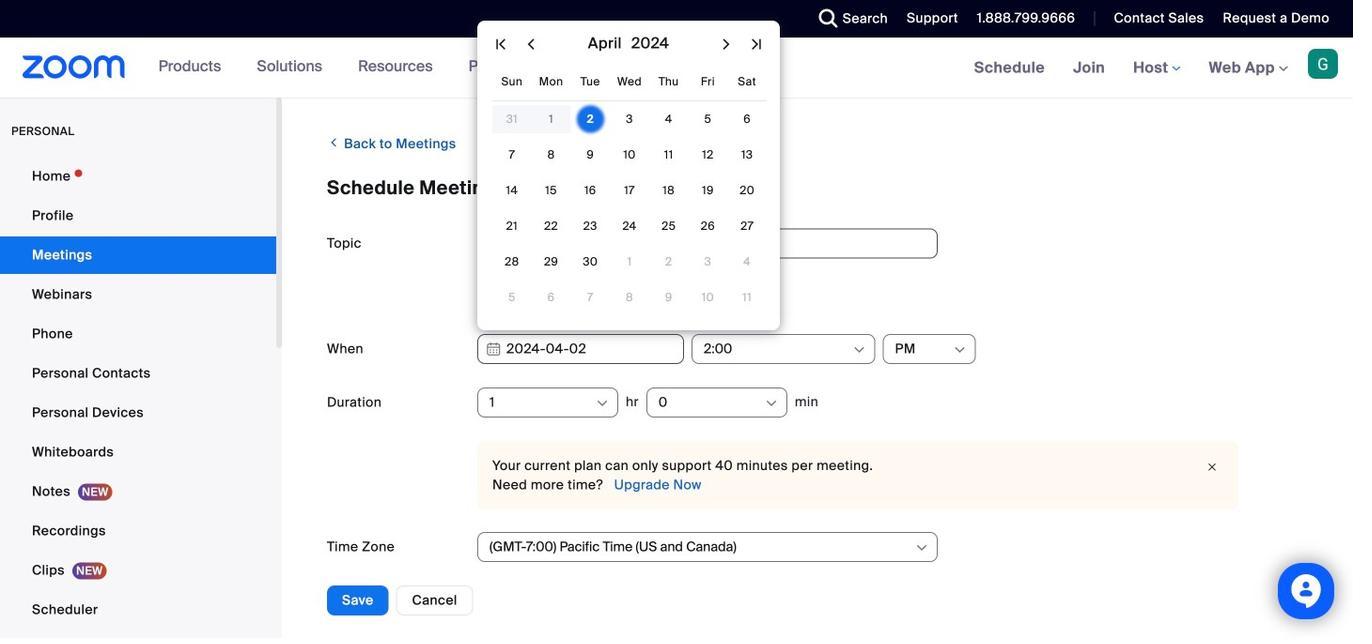 Task type: vqa. For each thing, say whether or not it's contained in the screenshot.
second Show options image from left
yes



Task type: describe. For each thing, give the bounding box(es) containing it.
next year,april 2025 image
[[745, 33, 768, 55]]

previous year,april 2023 image
[[490, 33, 512, 55]]

choose date text field
[[477, 334, 684, 365]]

product information navigation
[[144, 38, 593, 98]]

previous month,march 2024 image
[[520, 33, 542, 55]]

show options image
[[852, 343, 867, 358]]

add image
[[477, 290, 490, 303]]

2 show options image from the left
[[764, 397, 779, 412]]

profile picture image
[[1308, 49, 1338, 79]]

1 show options image from the left
[[595, 397, 610, 412]]



Task type: locate. For each thing, give the bounding box(es) containing it.
select time zone text field
[[490, 534, 913, 562]]

banner
[[0, 38, 1353, 99]]

select start time text field
[[704, 335, 851, 364]]

personal menu menu
[[0, 158, 276, 639]]

left image
[[327, 133, 341, 152]]

show options image
[[595, 397, 610, 412], [764, 397, 779, 412]]

close image
[[1201, 459, 1223, 477]]

next month,may 2024 image
[[715, 33, 738, 55]]

zoom logo image
[[23, 55, 126, 79]]

0 horizontal spatial show options image
[[595, 397, 610, 412]]

show options image down choose date text box
[[595, 397, 610, 412]]

My Meeting text field
[[477, 229, 938, 259]]

meetings navigation
[[960, 38, 1353, 99]]

show options image down select start time "text box"
[[764, 397, 779, 412]]

1 horizontal spatial show options image
[[764, 397, 779, 412]]



